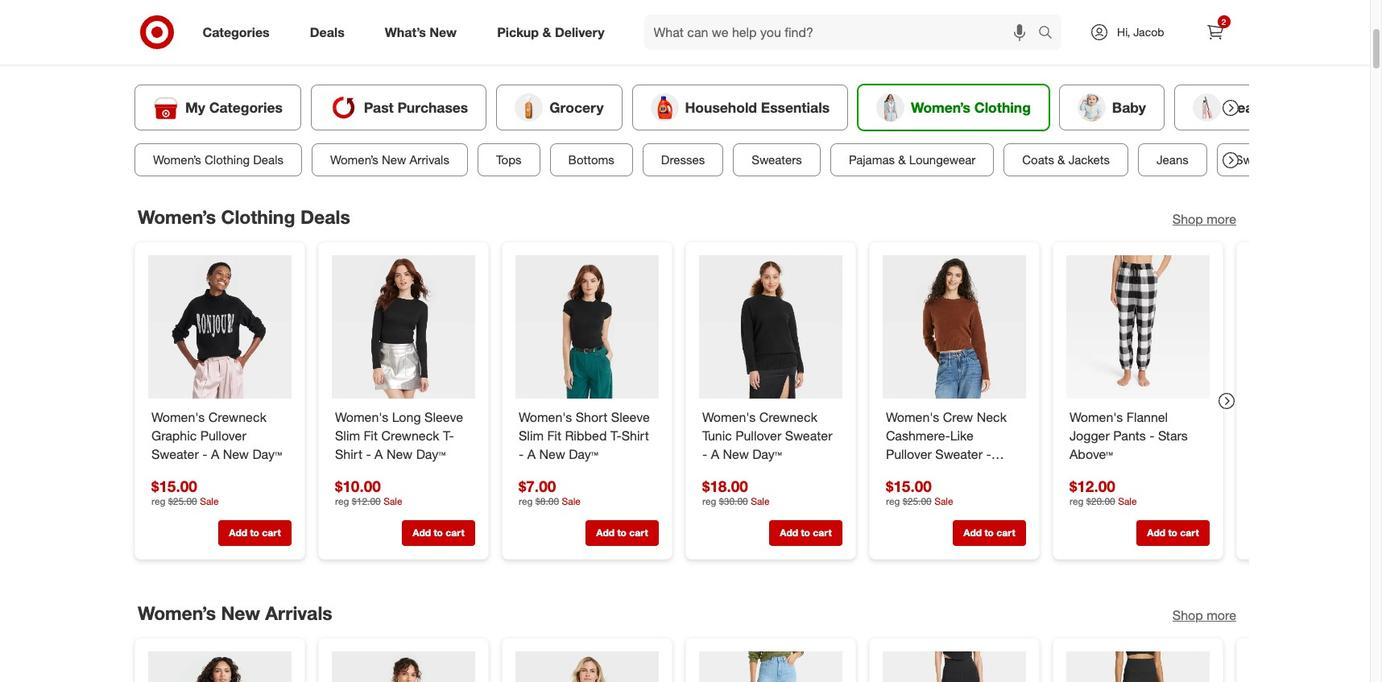 Task type: vqa. For each thing, say whether or not it's contained in the screenshot.


Task type: describe. For each thing, give the bounding box(es) containing it.
jeans
[[1157, 152, 1189, 167]]

sale inside women's crew neck cashmere-like pullover sweater - universal thread™ $15.00 reg $25.00 sale
[[934, 495, 953, 507]]

shop more button for women's clothing deals
[[1172, 210, 1236, 228]]

new inside women's crewneck tunic pullover sweater - a new day™
[[723, 446, 749, 462]]

5 add from the left
[[963, 527, 982, 539]]

add for $18.00
[[780, 527, 798, 539]]

women's short sleeve slim fit ribbed t-shirt - a new day™ link
[[518, 408, 655, 463]]

add for $7.00
[[596, 527, 614, 539]]

sweaters
[[751, 152, 802, 167]]

women's for $12.00
[[1069, 409, 1123, 425]]

slim for $10.00
[[335, 427, 360, 443]]

add to cart button for $10.00
[[402, 520, 475, 546]]

sweatshirts
[[1235, 152, 1299, 167]]

delivery
[[555, 24, 605, 40]]

hi, jacob
[[1117, 25, 1165, 39]]

to for $12.00
[[1168, 527, 1177, 539]]

crewneck inside women's long sleeve slim fit crewneck t- shirt - a new day™
[[381, 427, 439, 443]]

pickup
[[497, 24, 539, 40]]

cashmere-
[[886, 427, 950, 443]]

sweatshirts & hoodies button
[[1217, 143, 1377, 176]]

add for $10.00
[[412, 527, 431, 539]]

add to cart button for $12.00
[[1136, 520, 1210, 546]]

$10.00 reg $12.00 sale
[[335, 476, 402, 507]]

women's flannel jogger pants - stars above™
[[1069, 409, 1188, 462]]

2
[[1222, 17, 1226, 27]]

categories link
[[189, 15, 290, 50]]

dresses
[[661, 152, 705, 167]]

search button
[[1031, 15, 1070, 53]]

deals link
[[296, 15, 365, 50]]

coats & jackets
[[1022, 152, 1110, 167]]

sellers
[[619, 31, 659, 48]]

my categories button
[[134, 84, 301, 130]]

$12.00 inside $10.00 reg $12.00 sale
[[352, 495, 380, 507]]

universal
[[886, 464, 939, 480]]

pickup & delivery
[[497, 24, 605, 40]]

$15.00 inside '$15.00 reg $25.00 sale'
[[151, 476, 197, 495]]

past purchases button
[[310, 84, 486, 130]]

to for $18.00
[[801, 527, 810, 539]]

sale for $7.00
[[561, 495, 580, 507]]

$7.00 reg $8.00 sale
[[518, 476, 580, 507]]

sweatshirts & hoodies
[[1235, 152, 1358, 167]]

baby button
[[1059, 84, 1164, 130]]

& for pajamas
[[898, 152, 906, 167]]

short
[[575, 409, 607, 425]]

add to cart for $7.00
[[596, 527, 648, 539]]

day™ inside women's long sleeve slim fit crewneck t- shirt - a new day™
[[416, 446, 445, 462]]

may
[[703, 31, 727, 48]]

to for $7.00
[[617, 527, 626, 539]]

1 vertical spatial clothing
[[204, 152, 249, 167]]

household essentials
[[685, 99, 829, 116]]

thread™
[[943, 464, 990, 480]]

beauty
[[1227, 99, 1275, 116]]

fit for $7.00
[[547, 427, 561, 443]]

5 add to cart button from the left
[[953, 520, 1026, 546]]

jogger
[[1069, 427, 1110, 443]]

long
[[392, 409, 421, 425]]

sleeve for $10.00
[[424, 409, 463, 425]]

$12.00 reg $20.00 sale
[[1069, 476, 1137, 507]]

women's for $15.00
[[151, 409, 204, 425]]

a inside the women's crewneck graphic pullover sweater - a new day™
[[211, 446, 219, 462]]

reg for $18.00
[[702, 495, 716, 507]]

shirt for $7.00
[[621, 427, 649, 443]]

loungewear
[[909, 152, 975, 167]]

women's for $10.00
[[335, 409, 388, 425]]

t- for $7.00
[[610, 427, 621, 443]]

new inside button
[[381, 152, 406, 167]]

women's short sleeve slim fit ribbed t-shirt - a new day™
[[518, 409, 650, 462]]

graphic
[[151, 427, 196, 443]]

sale for $10.00
[[383, 495, 402, 507]]

women's clothing deals inside women's clothing deals button
[[153, 152, 283, 167]]

What can we help you find? suggestions appear below search field
[[644, 15, 1043, 50]]

reg for $15.00
[[151, 495, 165, 507]]

bottoms button
[[550, 143, 633, 176]]

search
[[1031, 25, 1070, 42]]

hi,
[[1117, 25, 1131, 39]]

purchases
[[397, 99, 468, 116]]

cart for $10.00
[[445, 527, 464, 539]]

above™
[[1069, 446, 1113, 462]]

$8.00
[[535, 495, 559, 507]]

a inside women's crewneck tunic pullover sweater - a new day™
[[711, 446, 719, 462]]

past purchases
[[364, 99, 468, 116]]

women's clothing deals button
[[134, 143, 302, 176]]

add to cart for $15.00
[[229, 527, 280, 539]]

you may also like link
[[669, 24, 787, 58]]

sleeve for $7.00
[[611, 409, 650, 425]]

$15.00 reg $25.00 sale
[[151, 476, 218, 507]]

jeans button
[[1138, 143, 1207, 176]]

$10.00
[[335, 476, 381, 495]]

women's long sleeve slim fit crewneck t- shirt - a new day™
[[335, 409, 463, 462]]

household
[[685, 99, 757, 116]]

5 cart from the left
[[996, 527, 1015, 539]]

sale for $18.00
[[751, 495, 769, 507]]

- inside women's long sleeve slim fit crewneck t- shirt - a new day™
[[366, 446, 371, 462]]

a inside women's short sleeve slim fit ribbed t-shirt - a new day™
[[527, 446, 535, 462]]

women's long sleeve slim fit crewneck t- shirt - a new day™ link
[[335, 408, 472, 463]]

pullover inside women's crew neck cashmere-like pullover sweater - universal thread™ $15.00 reg $25.00 sale
[[886, 446, 932, 462]]

5 add to cart from the left
[[963, 527, 1015, 539]]

tunic
[[702, 427, 732, 443]]

hoodies
[[1313, 152, 1358, 167]]

women's crewneck tunic pullover sweater - a new day™ link
[[702, 408, 839, 463]]

shop more for women's clothing deals
[[1172, 211, 1236, 227]]

bottoms
[[568, 152, 614, 167]]

1 vertical spatial women's new arrivals
[[137, 602, 332, 624]]

coats & jackets button
[[1004, 143, 1128, 176]]

shirt for $10.00
[[335, 446, 362, 462]]

- inside women's flannel jogger pants - stars above™
[[1149, 427, 1154, 443]]

sale for $15.00
[[200, 495, 218, 507]]

you
[[678, 31, 699, 48]]

baby
[[1112, 99, 1146, 116]]

top sellers link
[[584, 24, 669, 58]]

what's new
[[385, 24, 457, 40]]

add to cart button for $18.00
[[769, 520, 842, 546]]

2 vertical spatial deals
[[300, 205, 350, 228]]

$7.00
[[518, 476, 556, 495]]

women's clothing
[[911, 99, 1031, 116]]

1 vertical spatial arrivals
[[265, 602, 332, 624]]

add to cart for $10.00
[[412, 527, 464, 539]]

women's crewneck graphic pullover sweater - a new day™
[[151, 409, 282, 462]]

ribbed
[[565, 427, 607, 443]]

past
[[364, 99, 393, 116]]

women's inside women's crew neck cashmere-like pullover sweater - universal thread™ $15.00 reg $25.00 sale
[[886, 409, 939, 425]]

- inside women's short sleeve slim fit ribbed t-shirt - a new day™
[[518, 446, 523, 462]]

top sellers
[[593, 31, 659, 48]]

day™ inside women's short sleeve slim fit ribbed t-shirt - a new day™
[[569, 446, 598, 462]]

women's flannel jogger pants - stars above™ link
[[1069, 408, 1206, 463]]

arrivals inside button
[[409, 152, 449, 167]]

my
[[185, 99, 205, 116]]

to for $15.00
[[250, 527, 259, 539]]

what's
[[385, 24, 426, 40]]

& for coats
[[1057, 152, 1065, 167]]

add for $15.00
[[229, 527, 247, 539]]

$20.00
[[1086, 495, 1115, 507]]

reg for $7.00
[[518, 495, 533, 507]]

top
[[593, 31, 615, 48]]



Task type: locate. For each thing, give the bounding box(es) containing it.
0 horizontal spatial $25.00
[[168, 495, 197, 507]]

shirt
[[621, 427, 649, 443], [335, 446, 362, 462]]

1 sale from the left
[[200, 495, 218, 507]]

new inside the women's crewneck graphic pullover sweater - a new day™
[[223, 446, 249, 462]]

crewneck
[[208, 409, 266, 425], [759, 409, 817, 425], [381, 427, 439, 443]]

sweater for $18.00
[[785, 427, 832, 443]]

1 vertical spatial shirt
[[335, 446, 362, 462]]

clothing up coats
[[974, 99, 1031, 116]]

6 sale from the left
[[1118, 495, 1137, 507]]

reg down universal
[[886, 495, 900, 507]]

pullover right tunic on the right bottom
[[735, 427, 781, 443]]

women's clothing deals down my categories button
[[153, 152, 283, 167]]

women's clothing deals down women's clothing deals button
[[137, 205, 350, 228]]

1 horizontal spatial sweater
[[785, 427, 832, 443]]

4 cart from the left
[[813, 527, 832, 539]]

0 vertical spatial arrivals
[[409, 152, 449, 167]]

t- for $10.00
[[443, 427, 454, 443]]

sleeve inside women's long sleeve slim fit crewneck t- shirt - a new day™
[[424, 409, 463, 425]]

shop
[[1172, 211, 1203, 227], [1172, 607, 1203, 623]]

0 horizontal spatial arrivals
[[265, 602, 332, 624]]

sleeve
[[424, 409, 463, 425], [611, 409, 650, 425]]

reg
[[151, 495, 165, 507], [335, 495, 349, 507], [518, 495, 533, 507], [702, 495, 716, 507], [886, 495, 900, 507], [1069, 495, 1084, 507]]

2 more from the top
[[1207, 607, 1236, 623]]

$25.00 down graphic
[[168, 495, 197, 507]]

0 horizontal spatial $15.00
[[151, 476, 197, 495]]

reg down $10.00
[[335, 495, 349, 507]]

$30.00
[[719, 495, 748, 507]]

cart for $18.00
[[813, 527, 832, 539]]

3 day™ from the left
[[569, 446, 598, 462]]

3 sale from the left
[[561, 495, 580, 507]]

6 women's from the left
[[1069, 409, 1123, 425]]

1 vertical spatial shop more button
[[1172, 606, 1236, 625]]

1 horizontal spatial $12.00
[[1069, 476, 1115, 495]]

jacob
[[1134, 25, 1165, 39]]

5 sale from the left
[[934, 495, 953, 507]]

0 vertical spatial clothing
[[974, 99, 1031, 116]]

shop more button
[[1172, 210, 1236, 228], [1172, 606, 1236, 625]]

1 shop more from the top
[[1172, 211, 1236, 227]]

6 to from the left
[[1168, 527, 1177, 539]]

$15.00 down graphic
[[151, 476, 197, 495]]

add to cart for $18.00
[[780, 527, 832, 539]]

deals
[[310, 24, 345, 40], [253, 152, 283, 167], [300, 205, 350, 228]]

1 horizontal spatial fit
[[547, 427, 561, 443]]

women's for $18.00
[[702, 409, 755, 425]]

- up $10.00
[[366, 446, 371, 462]]

$12.00 inside $12.00 reg $20.00 sale
[[1069, 476, 1115, 495]]

sale inside $10.00 reg $12.00 sale
[[383, 495, 402, 507]]

shop for arrivals
[[1172, 607, 1203, 623]]

pullover inside the women's crewneck graphic pullover sweater - a new day™
[[200, 427, 246, 443]]

3 women's from the left
[[518, 409, 572, 425]]

0 vertical spatial women's new arrivals
[[330, 152, 449, 167]]

- down flannel
[[1149, 427, 1154, 443]]

1 sleeve from the left
[[424, 409, 463, 425]]

flannel
[[1126, 409, 1168, 425]]

tops button
[[477, 143, 540, 176]]

shirt right ribbed
[[621, 427, 649, 443]]

reg inside women's crew neck cashmere-like pullover sweater - universal thread™ $15.00 reg $25.00 sale
[[886, 495, 900, 507]]

$12.00 down $10.00
[[352, 495, 380, 507]]

& right pickup
[[543, 24, 551, 40]]

2 to from the left
[[433, 527, 443, 539]]

women's up tunic on the right bottom
[[702, 409, 755, 425]]

&
[[543, 24, 551, 40], [898, 152, 906, 167], [1057, 152, 1065, 167], [1302, 152, 1310, 167]]

0 vertical spatial shirt
[[621, 427, 649, 443]]

categories up my categories
[[203, 24, 270, 40]]

$15.00 inside women's crew neck cashmere-like pullover sweater - universal thread™ $15.00 reg $25.00 sale
[[886, 476, 932, 495]]

pants
[[1113, 427, 1146, 443]]

reg down $7.00
[[518, 495, 533, 507]]

1 slim from the left
[[335, 427, 360, 443]]

crew
[[943, 409, 973, 425]]

sweater inside the women's crewneck graphic pullover sweater - a new day™
[[151, 446, 198, 462]]

3 cart from the left
[[629, 527, 648, 539]]

& left hoodies
[[1302, 152, 1310, 167]]

2 horizontal spatial sweater
[[935, 446, 983, 462]]

t- inside women's short sleeve slim fit ribbed t-shirt - a new day™
[[610, 427, 621, 443]]

more for women's new arrivals
[[1207, 607, 1236, 623]]

clothing down women's clothing deals button
[[221, 205, 295, 228]]

crewneck inside women's crewneck tunic pullover sweater - a new day™
[[759, 409, 817, 425]]

a up $10.00
[[374, 446, 383, 462]]

women's crew neck cashmere-like pullover sweater - universal thread™ $15.00 reg $25.00 sale
[[886, 409, 1007, 507]]

jackets
[[1068, 152, 1110, 167]]

deals inside button
[[253, 152, 283, 167]]

reg left $20.00
[[1069, 495, 1084, 507]]

pullover
[[200, 427, 246, 443], [735, 427, 781, 443], [886, 446, 932, 462]]

1 more from the top
[[1207, 211, 1236, 227]]

1 $25.00 from the left
[[168, 495, 197, 507]]

women's half zip fleece pullover - all in motion™ image
[[148, 651, 291, 682], [148, 651, 291, 682]]

my categories
[[185, 99, 282, 116]]

household essentials button
[[632, 84, 848, 130]]

3 add to cart button from the left
[[585, 520, 659, 546]]

2 cart from the left
[[445, 527, 464, 539]]

more for women's clothing deals
[[1207, 211, 1236, 227]]

crewneck for $15.00
[[208, 409, 266, 425]]

$15.00 down cashmere-
[[886, 476, 932, 495]]

1 horizontal spatial arrivals
[[409, 152, 449, 167]]

3 add to cart from the left
[[596, 527, 648, 539]]

3 add from the left
[[596, 527, 614, 539]]

women's oversized long sleeve collared button-down shirt - universal thread™ image
[[515, 651, 659, 682], [515, 651, 659, 682]]

women's hoodie sweatshirt - universal thread™ image
[[332, 651, 475, 682], [332, 651, 475, 682]]

women's everyday soft ultra high-rise flare leggings - all in motion™ image
[[883, 651, 1026, 682], [883, 651, 1026, 682]]

cart for $7.00
[[629, 527, 648, 539]]

4 add to cart button from the left
[[769, 520, 842, 546]]

2 horizontal spatial crewneck
[[759, 409, 817, 425]]

sale down the thread™
[[934, 495, 953, 507]]

cart for $15.00
[[262, 527, 280, 539]]

day™ inside the women's crewneck graphic pullover sweater - a new day™
[[252, 446, 282, 462]]

sale
[[200, 495, 218, 507], [383, 495, 402, 507], [561, 495, 580, 507], [751, 495, 769, 507], [934, 495, 953, 507], [1118, 495, 1137, 507]]

reg down graphic
[[151, 495, 165, 507]]

1 to from the left
[[250, 527, 259, 539]]

5 to from the left
[[984, 527, 994, 539]]

pullover for $18.00
[[735, 427, 781, 443]]

2 a from the left
[[374, 446, 383, 462]]

shop for deals
[[1172, 211, 1203, 227]]

0 vertical spatial categories
[[203, 24, 270, 40]]

fit left ribbed
[[547, 427, 561, 443]]

6 cart from the left
[[1180, 527, 1199, 539]]

0 horizontal spatial fit
[[363, 427, 377, 443]]

women's left long
[[335, 409, 388, 425]]

$18.00
[[702, 476, 748, 495]]

4 sale from the left
[[751, 495, 769, 507]]

women's inside women's short sleeve slim fit ribbed t-shirt - a new day™
[[518, 409, 572, 425]]

2 shop more from the top
[[1172, 607, 1236, 623]]

women's for $7.00
[[518, 409, 572, 425]]

4 a from the left
[[711, 446, 719, 462]]

pajamas & loungewear
[[849, 152, 975, 167]]

2 add from the left
[[412, 527, 431, 539]]

sweater inside women's crew neck cashmere-like pullover sweater - universal thread™ $15.00 reg $25.00 sale
[[935, 446, 983, 462]]

women's crewneck tunic pullover sweater - a new day™ image
[[699, 255, 842, 398], [699, 255, 842, 398]]

2 horizontal spatial pullover
[[886, 446, 932, 462]]

1 women's from the left
[[151, 409, 204, 425]]

1 vertical spatial deals
[[253, 152, 283, 167]]

add to cart button for $7.00
[[585, 520, 659, 546]]

- up '$15.00 reg $25.00 sale'
[[202, 446, 207, 462]]

2 fit from the left
[[547, 427, 561, 443]]

shirt inside women's long sleeve slim fit crewneck t- shirt - a new day™
[[335, 446, 362, 462]]

0 vertical spatial more
[[1207, 211, 1236, 227]]

a up '$15.00 reg $25.00 sale'
[[211, 446, 219, 462]]

women's up graphic
[[151, 409, 204, 425]]

$15.00
[[151, 476, 197, 495], [886, 476, 932, 495]]

reg for $12.00
[[1069, 495, 1084, 507]]

slim up $10.00
[[335, 427, 360, 443]]

sweater for $15.00
[[151, 446, 198, 462]]

0 vertical spatial deals
[[310, 24, 345, 40]]

sale down the women's crewneck graphic pullover sweater - a new day™
[[200, 495, 218, 507]]

to
[[250, 527, 259, 539], [433, 527, 443, 539], [617, 527, 626, 539], [801, 527, 810, 539], [984, 527, 994, 539], [1168, 527, 1177, 539]]

women's flannel jogger pants - stars above™ image
[[1066, 255, 1210, 398], [1066, 255, 1210, 398]]

1 vertical spatial shop more
[[1172, 607, 1236, 623]]

1 horizontal spatial slim
[[518, 427, 543, 443]]

women's
[[151, 409, 204, 425], [335, 409, 388, 425], [518, 409, 572, 425], [702, 409, 755, 425], [886, 409, 939, 425], [1069, 409, 1123, 425]]

shop more button for women's new arrivals
[[1172, 606, 1236, 625]]

4 add from the left
[[780, 527, 798, 539]]

pullover for $15.00
[[200, 427, 246, 443]]

6 reg from the left
[[1069, 495, 1084, 507]]

reg inside $12.00 reg $20.00 sale
[[1069, 495, 1084, 507]]

1 add to cart button from the left
[[218, 520, 291, 546]]

sale right $30.00
[[751, 495, 769, 507]]

0 horizontal spatial sweater
[[151, 446, 198, 462]]

a
[[211, 446, 219, 462], [374, 446, 383, 462], [527, 446, 535, 462], [711, 446, 719, 462]]

sale inside $7.00 reg $8.00 sale
[[561, 495, 580, 507]]

shop more
[[1172, 211, 1236, 227], [1172, 607, 1236, 623]]

crewneck for $18.00
[[759, 409, 817, 425]]

pickup & delivery link
[[484, 15, 625, 50]]

3 reg from the left
[[518, 495, 533, 507]]

1 add to cart from the left
[[229, 527, 280, 539]]

neck
[[977, 409, 1007, 425]]

reg inside $18.00 reg $30.00 sale
[[702, 495, 716, 507]]

sale inside $18.00 reg $30.00 sale
[[751, 495, 769, 507]]

women's new arrivals button
[[311, 143, 468, 176]]

3 a from the left
[[527, 446, 535, 462]]

2 link
[[1198, 15, 1233, 50]]

1 horizontal spatial pullover
[[735, 427, 781, 443]]

1 cart from the left
[[262, 527, 280, 539]]

1 vertical spatial more
[[1207, 607, 1236, 623]]

tops
[[496, 152, 521, 167]]

fit
[[363, 427, 377, 443], [547, 427, 561, 443]]

1 horizontal spatial crewneck
[[381, 427, 439, 443]]

cart
[[262, 527, 280, 539], [445, 527, 464, 539], [629, 527, 648, 539], [813, 527, 832, 539], [996, 527, 1015, 539], [1180, 527, 1199, 539]]

1 horizontal spatial t-
[[610, 427, 621, 443]]

& right coats
[[1057, 152, 1065, 167]]

sale inside $12.00 reg $20.00 sale
[[1118, 495, 1137, 507]]

women's crewneck graphic pullover sweater - a new day™ link
[[151, 408, 288, 463]]

0 vertical spatial women's clothing deals
[[153, 152, 283, 167]]

crewneck inside the women's crewneck graphic pullover sweater - a new day™
[[208, 409, 266, 425]]

pajamas
[[849, 152, 895, 167]]

sweater
[[785, 427, 832, 443], [151, 446, 198, 462], [935, 446, 983, 462]]

3 to from the left
[[617, 527, 626, 539]]

slim inside women's short sleeve slim fit ribbed t-shirt - a new day™
[[518, 427, 543, 443]]

4 to from the left
[[801, 527, 810, 539]]

2 $25.00 from the left
[[903, 495, 932, 507]]

what's new link
[[371, 15, 477, 50]]

$12.00 up $20.00
[[1069, 476, 1115, 495]]

reg inside $7.00 reg $8.00 sale
[[518, 495, 533, 507]]

2 shop from the top
[[1172, 607, 1203, 623]]

women's new arrivals inside button
[[330, 152, 449, 167]]

- up the thread™
[[986, 446, 991, 462]]

& for pickup
[[543, 24, 551, 40]]

- up $7.00
[[518, 446, 523, 462]]

t-
[[443, 427, 454, 443], [610, 427, 621, 443]]

0 horizontal spatial sleeve
[[424, 409, 463, 425]]

2 shop more button from the top
[[1172, 606, 1236, 625]]

slim inside women's long sleeve slim fit crewneck t- shirt - a new day™
[[335, 427, 360, 443]]

5 women's from the left
[[886, 409, 939, 425]]

1 horizontal spatial shirt
[[621, 427, 649, 443]]

fit inside women's short sleeve slim fit ribbed t-shirt - a new day™
[[547, 427, 561, 443]]

1 horizontal spatial $15.00
[[886, 476, 932, 495]]

categories right my
[[209, 99, 282, 116]]

new inside women's short sleeve slim fit ribbed t-shirt - a new day™
[[539, 446, 565, 462]]

0 vertical spatial shop more
[[1172, 211, 1236, 227]]

slim up $7.00
[[518, 427, 543, 443]]

2 sleeve from the left
[[611, 409, 650, 425]]

shirt up $10.00
[[335, 446, 362, 462]]

4 reg from the left
[[702, 495, 716, 507]]

women's clothing button
[[858, 84, 1049, 130]]

add to cart button for $15.00
[[218, 520, 291, 546]]

stars
[[1158, 427, 1188, 443]]

to for $10.00
[[433, 527, 443, 539]]

2 reg from the left
[[335, 495, 349, 507]]

clothing down my categories
[[204, 152, 249, 167]]

1 a from the left
[[211, 446, 219, 462]]

coats
[[1022, 152, 1054, 167]]

1 day™ from the left
[[252, 446, 282, 462]]

categories inside "link"
[[203, 24, 270, 40]]

women's high-rise skinny jeans - universal thread™ image
[[699, 651, 842, 682], [699, 651, 842, 682]]

women's up jogger
[[1069, 409, 1123, 425]]

new inside women's long sleeve slim fit crewneck t- shirt - a new day™
[[386, 446, 412, 462]]

4 add to cart from the left
[[780, 527, 832, 539]]

2 add to cart button from the left
[[402, 520, 475, 546]]

reg inside '$15.00 reg $25.00 sale'
[[151, 495, 165, 507]]

0 horizontal spatial slim
[[335, 427, 360, 443]]

a down tunic on the right bottom
[[711, 446, 719, 462]]

1 add from the left
[[229, 527, 247, 539]]

6 add to cart from the left
[[1147, 527, 1199, 539]]

fit inside women's long sleeve slim fit crewneck t- shirt - a new day™
[[363, 427, 377, 443]]

add for $12.00
[[1147, 527, 1165, 539]]

& for sweatshirts
[[1302, 152, 1310, 167]]

4 day™ from the left
[[752, 446, 782, 462]]

$25.00 inside '$15.00 reg $25.00 sale'
[[168, 495, 197, 507]]

also
[[731, 31, 754, 48]]

2 t- from the left
[[610, 427, 621, 443]]

day™
[[252, 446, 282, 462], [416, 446, 445, 462], [569, 446, 598, 462], [752, 446, 782, 462]]

sleeve inside women's short sleeve slim fit ribbed t-shirt - a new day™
[[611, 409, 650, 425]]

pullover right graphic
[[200, 427, 246, 443]]

a up $7.00
[[527, 446, 535, 462]]

women's long sleeve slim fit crewneck t-shirt - a new day™ image
[[332, 255, 475, 398], [332, 255, 475, 398]]

sleeve right short
[[611, 409, 650, 425]]

grocery
[[549, 99, 603, 116]]

you may also like
[[678, 31, 777, 48]]

0 horizontal spatial t-
[[443, 427, 454, 443]]

sweater inside women's crewneck tunic pullover sweater - a new day™
[[785, 427, 832, 443]]

1 vertical spatial categories
[[209, 99, 282, 116]]

arrivals
[[409, 152, 449, 167], [265, 602, 332, 624]]

a inside women's long sleeve slim fit crewneck t- shirt - a new day™
[[374, 446, 383, 462]]

1 vertical spatial women's clothing deals
[[137, 205, 350, 228]]

women's ultra high-rise rib leggings - all in motion™ image
[[1066, 651, 1210, 682], [1066, 651, 1210, 682]]

slim for $7.00
[[518, 427, 543, 443]]

add to cart button
[[218, 520, 291, 546], [402, 520, 475, 546], [585, 520, 659, 546], [769, 520, 842, 546], [953, 520, 1026, 546], [1136, 520, 1210, 546]]

0 horizontal spatial $12.00
[[352, 495, 380, 507]]

sale right $20.00
[[1118, 495, 1137, 507]]

pullover up universal
[[886, 446, 932, 462]]

women's up cashmere-
[[886, 409, 939, 425]]

6 add to cart button from the left
[[1136, 520, 1210, 546]]

0 horizontal spatial pullover
[[200, 427, 246, 443]]

dresses button
[[642, 143, 723, 176]]

2 $15.00 from the left
[[886, 476, 932, 495]]

sale right the $8.00
[[561, 495, 580, 507]]

0 horizontal spatial crewneck
[[208, 409, 266, 425]]

2 women's from the left
[[335, 409, 388, 425]]

1 shop more button from the top
[[1172, 210, 1236, 228]]

- down tunic on the right bottom
[[702, 446, 707, 462]]

women's crew neck cashmere-like pullover sweater - universal thread™ image
[[883, 255, 1026, 398], [883, 255, 1026, 398]]

1 fit from the left
[[363, 427, 377, 443]]

day™ inside women's crewneck tunic pullover sweater - a new day™
[[752, 446, 782, 462]]

reg inside $10.00 reg $12.00 sale
[[335, 495, 349, 507]]

0 horizontal spatial shirt
[[335, 446, 362, 462]]

like
[[758, 31, 777, 48]]

add to cart for $12.00
[[1147, 527, 1199, 539]]

& right pajamas
[[898, 152, 906, 167]]

sale for $12.00
[[1118, 495, 1137, 507]]

$25.00 inside women's crew neck cashmere-like pullover sweater - universal thread™ $15.00 reg $25.00 sale
[[903, 495, 932, 507]]

2 vertical spatial clothing
[[221, 205, 295, 228]]

shirt inside women's short sleeve slim fit ribbed t-shirt - a new day™
[[621, 427, 649, 443]]

2 day™ from the left
[[416, 446, 445, 462]]

sale down women's long sleeve slim fit crewneck t- shirt - a new day™
[[383, 495, 402, 507]]

0 vertical spatial shop more button
[[1172, 210, 1236, 228]]

- inside women's crewneck tunic pullover sweater - a new day™
[[702, 446, 707, 462]]

1 horizontal spatial $25.00
[[903, 495, 932, 507]]

essentials
[[761, 99, 829, 116]]

reg for $10.00
[[335, 495, 349, 507]]

2 sale from the left
[[383, 495, 402, 507]]

2 slim from the left
[[518, 427, 543, 443]]

new
[[430, 24, 457, 40], [381, 152, 406, 167], [223, 446, 249, 462], [386, 446, 412, 462], [539, 446, 565, 462], [723, 446, 749, 462], [221, 602, 260, 624]]

grocery button
[[496, 84, 622, 130]]

women's up ribbed
[[518, 409, 572, 425]]

women's crewneck graphic pullover sweater - a new day™ image
[[148, 255, 291, 398], [148, 255, 291, 398]]

women's crewneck tunic pullover sweater - a new day™
[[702, 409, 832, 462]]

0 vertical spatial shop
[[1172, 211, 1203, 227]]

fit up $10.00
[[363, 427, 377, 443]]

5 reg from the left
[[886, 495, 900, 507]]

sleeve right long
[[424, 409, 463, 425]]

add to cart
[[229, 527, 280, 539], [412, 527, 464, 539], [596, 527, 648, 539], [780, 527, 832, 539], [963, 527, 1015, 539], [1147, 527, 1199, 539]]

fit for $10.00
[[363, 427, 377, 443]]

categories inside button
[[209, 99, 282, 116]]

4 women's from the left
[[702, 409, 755, 425]]

1 vertical spatial shop
[[1172, 607, 1203, 623]]

women's new arrivals
[[330, 152, 449, 167], [137, 602, 332, 624]]

sale inside '$15.00 reg $25.00 sale'
[[200, 495, 218, 507]]

women's inside women's flannel jogger pants - stars above™
[[1069, 409, 1123, 425]]

sweaters button
[[733, 143, 820, 176]]

cart for $12.00
[[1180, 527, 1199, 539]]

6 add from the left
[[1147, 527, 1165, 539]]

2 add to cart from the left
[[412, 527, 464, 539]]

1 reg from the left
[[151, 495, 165, 507]]

shop more for women's new arrivals
[[1172, 607, 1236, 623]]

women's inside women's long sleeve slim fit crewneck t- shirt - a new day™
[[335, 409, 388, 425]]

1 $15.00 from the left
[[151, 476, 197, 495]]

pullover inside women's crewneck tunic pullover sweater - a new day™
[[735, 427, 781, 443]]

- inside the women's crewneck graphic pullover sweater - a new day™
[[202, 446, 207, 462]]

- inside women's crew neck cashmere-like pullover sweater - universal thread™ $15.00 reg $25.00 sale
[[986, 446, 991, 462]]

pajamas & loungewear button
[[830, 143, 994, 176]]

1 t- from the left
[[443, 427, 454, 443]]

1 horizontal spatial sleeve
[[611, 409, 650, 425]]

reg down $18.00
[[702, 495, 716, 507]]

women's inside the women's crewneck graphic pullover sweater - a new day™
[[151, 409, 204, 425]]

1 shop from the top
[[1172, 211, 1203, 227]]

women's inside women's crewneck tunic pullover sweater - a new day™
[[702, 409, 755, 425]]

$25.00 down universal
[[903, 495, 932, 507]]

women's crew neck cashmere-like pullover sweater - universal thread™ link
[[886, 408, 1023, 480]]

women's short sleeve slim fit ribbed t-shirt - a new day™ image
[[515, 255, 659, 398], [515, 255, 659, 398]]

t- inside women's long sleeve slim fit crewneck t- shirt - a new day™
[[443, 427, 454, 443]]

like
[[950, 427, 973, 443]]



